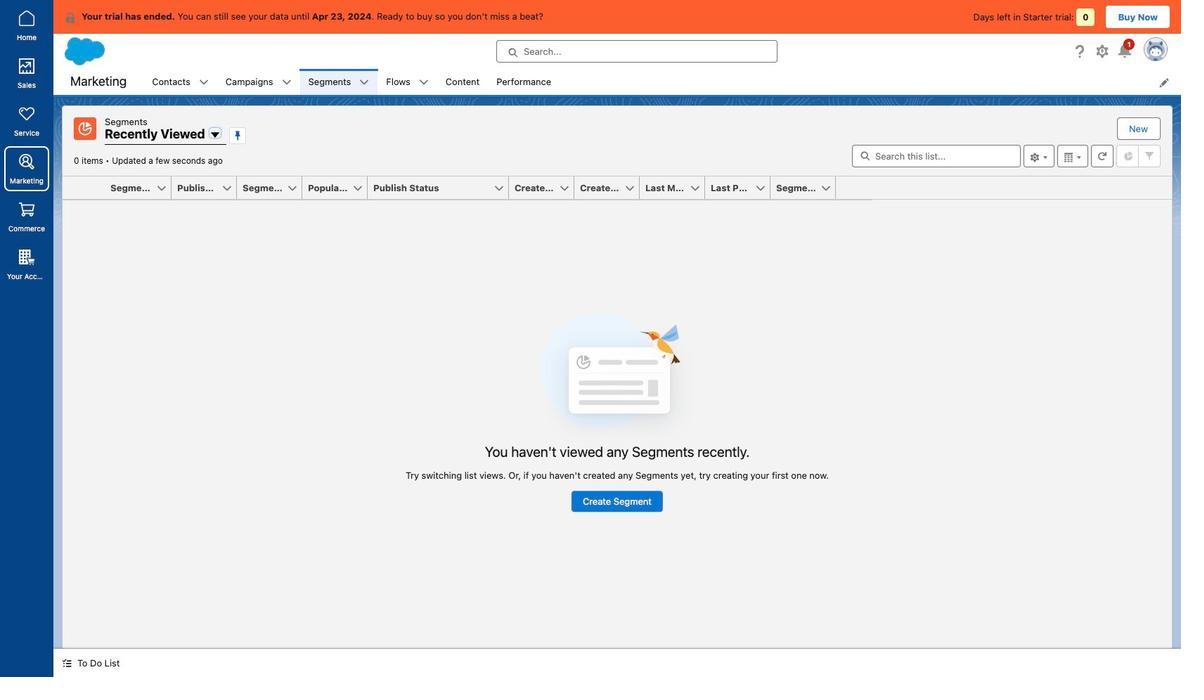 Task type: describe. For each thing, give the bounding box(es) containing it.
created date element
[[575, 177, 648, 200]]

4 list item from the left
[[378, 69, 437, 95]]

1 list item from the left
[[144, 69, 217, 95]]

segment status element
[[237, 177, 311, 200]]

publish type element
[[172, 177, 245, 200]]

Search Recently Viewed list view. search field
[[852, 145, 1021, 167]]

created by element
[[509, 177, 583, 200]]

status inside the recently viewed|segments|list view element
[[406, 313, 829, 512]]

last publish completed element
[[705, 177, 779, 200]]

2 list item from the left
[[217, 69, 300, 95]]

action image
[[836, 177, 873, 199]]

3 text default image from the left
[[419, 78, 429, 87]]

1 text default image from the left
[[199, 78, 209, 87]]

2 text default image from the left
[[360, 78, 370, 87]]



Task type: locate. For each thing, give the bounding box(es) containing it.
1 horizontal spatial text default image
[[360, 78, 370, 87]]

2 horizontal spatial text default image
[[419, 78, 429, 87]]

publish status element
[[368, 177, 518, 200]]

status
[[406, 313, 829, 512]]

recently viewed|segments|list view element
[[62, 106, 1173, 649]]

text default image
[[199, 78, 209, 87], [360, 78, 370, 87], [419, 78, 429, 87]]

segment type element
[[771, 177, 845, 200]]

list item
[[144, 69, 217, 95], [217, 69, 300, 95], [300, 69, 378, 95], [378, 69, 437, 95]]

0 vertical spatial text default image
[[65, 12, 76, 23]]

2 vertical spatial text default image
[[62, 659, 72, 668]]

segment name element
[[105, 177, 180, 200]]

0 horizontal spatial text default image
[[199, 78, 209, 87]]

action element
[[836, 177, 873, 200]]

1 vertical spatial text default image
[[282, 78, 292, 87]]

item number element
[[63, 177, 105, 200]]

text default image
[[65, 12, 76, 23], [282, 78, 292, 87], [62, 659, 72, 668]]

3 list item from the left
[[300, 69, 378, 95]]

item number image
[[63, 177, 105, 199]]

recently viewed status
[[74, 155, 112, 166]]

list
[[144, 69, 1182, 95]]

last modified date element
[[640, 177, 714, 200]]

text default image inside list item
[[282, 78, 292, 87]]

population element
[[302, 177, 376, 200]]



Task type: vqa. For each thing, say whether or not it's contained in the screenshot.
The Action image
yes



